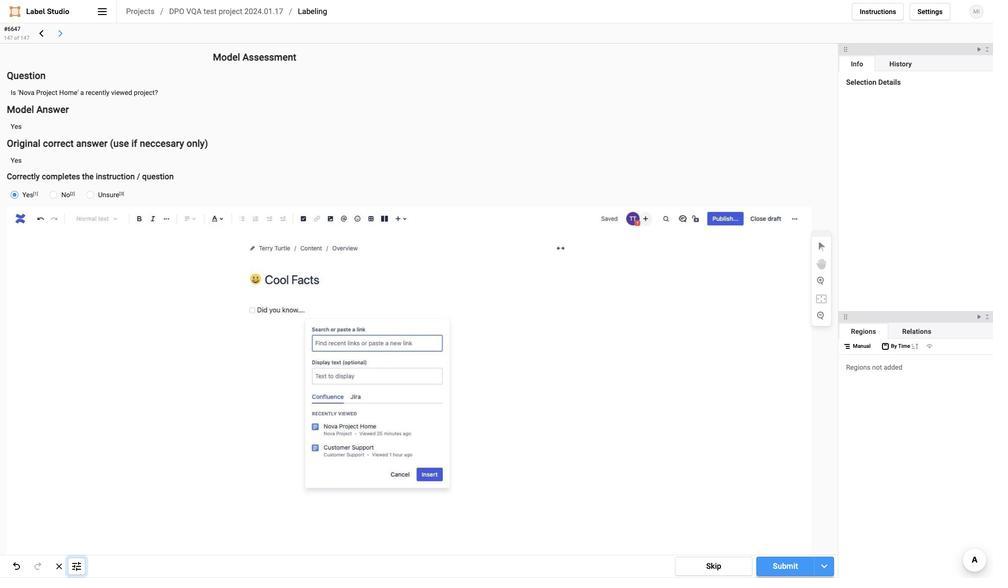 Task type: locate. For each thing, give the bounding box(es) containing it.
2 horizontal spatial [
[[119, 191, 121, 196]]

label studio logo image
[[10, 6, 70, 17]]

yes up original
[[11, 123, 22, 130]]

] right unsure
[[123, 191, 124, 196]]

the
[[82, 172, 94, 181]]

regions for regions
[[851, 328, 877, 335]]

1 horizontal spatial ]
[[74, 191, 75, 196]]

] inside yes [ 1 ]
[[37, 191, 38, 196]]

0 horizontal spatial [
[[33, 191, 34, 196]]

0 vertical spatial regions
[[851, 328, 877, 335]]

[ down completes
[[70, 191, 71, 196]]

question
[[142, 172, 174, 181]]

dpo vqa test project 2024.01.17
[[169, 7, 283, 16]]

]
[[37, 191, 38, 196], [74, 191, 75, 196], [123, 191, 124, 196]]

model assessment
[[213, 51, 297, 63]]

dpo
[[169, 7, 184, 16]]

yes up the correctly
[[11, 157, 22, 164]]

no [ 2 ]
[[61, 191, 75, 199]]

model down the 'nova
[[7, 104, 34, 115]]

3 [ from the left
[[119, 191, 121, 196]]

] down the correctly
[[37, 191, 38, 196]]

1 horizontal spatial [
[[70, 191, 71, 196]]

model for model answer
[[7, 104, 34, 115]]

6647 147 of 147
[[4, 26, 29, 41]]

is 'nova project home' a recently viewed project?
[[11, 89, 158, 97]]

[
[[33, 191, 34, 196], [70, 191, 71, 196], [119, 191, 121, 196]]

1 vertical spatial regions
[[847, 364, 871, 371]]

0 vertical spatial model
[[213, 51, 240, 63]]

info
[[851, 60, 864, 68]]

completes
[[42, 172, 80, 181]]

] right "no"
[[74, 191, 75, 196]]

1 147 from the left
[[4, 35, 13, 41]]

1 horizontal spatial 147
[[20, 35, 29, 41]]

1 horizontal spatial model
[[213, 51, 240, 63]]

147 left of
[[4, 35, 13, 41]]

settings link
[[910, 3, 951, 20]]

[ inside the no [ 2 ]
[[70, 191, 71, 196]]

not
[[873, 364, 882, 371]]

147
[[4, 35, 13, 41], [20, 35, 29, 41]]

regions left not
[[847, 364, 871, 371]]

2 ] from the left
[[74, 191, 75, 196]]

2 horizontal spatial ]
[[123, 191, 124, 196]]

0 horizontal spatial 147
[[4, 35, 13, 41]]

model answer
[[7, 104, 69, 115]]

instruction
[[96, 172, 135, 181]]

[ down the correctly
[[33, 191, 34, 196]]

instructions
[[860, 8, 897, 15]]

question
[[7, 70, 46, 81]]

instructions button
[[853, 3, 904, 20]]

1 ] from the left
[[37, 191, 38, 196]]

of
[[14, 35, 19, 41]]

3
[[121, 191, 123, 196]]

neccesary
[[140, 138, 184, 149]]

yes [ 1 ]
[[22, 191, 38, 199]]

0 horizontal spatial ]
[[37, 191, 38, 196]]

[ inside yes [ 1 ]
[[33, 191, 34, 196]]

[ down instruction
[[119, 191, 121, 196]]

answer
[[76, 138, 108, 149]]

[ inside unsure [ 3 ]
[[119, 191, 121, 196]]

vqa
[[186, 7, 202, 16]]

2 [ from the left
[[70, 191, 71, 196]]

model for model assessment
[[213, 51, 240, 63]]

1 vertical spatial yes
[[11, 157, 22, 164]]

(use
[[110, 138, 129, 149]]

3 ] from the left
[[123, 191, 124, 196]]

[ for no
[[70, 191, 71, 196]]

selection
[[847, 78, 877, 87]]

147 right of
[[20, 35, 29, 41]]

model
[[213, 51, 240, 63], [7, 104, 34, 115]]

history
[[890, 60, 912, 68]]

by
[[891, 343, 897, 350]]

/
[[137, 172, 140, 181]]

1 [ from the left
[[33, 191, 34, 196]]

viewed
[[111, 89, 132, 97]]

by time
[[891, 343, 911, 350]]

unsure
[[98, 191, 119, 199]]

submit button
[[757, 557, 834, 577]]

if
[[131, 138, 137, 149]]

2
[[71, 191, 74, 196]]

project
[[36, 89, 58, 97]]

0 horizontal spatial model
[[7, 104, 34, 115]]

regions
[[851, 328, 877, 335], [847, 364, 871, 371]]

regions not added
[[847, 364, 903, 371]]

regions up manual
[[851, 328, 877, 335]]

model left assessment
[[213, 51, 240, 63]]

yes left 1
[[22, 191, 33, 199]]

yes
[[11, 123, 22, 130], [11, 157, 22, 164], [22, 191, 33, 199]]

[ for yes
[[33, 191, 34, 196]]

no
[[61, 191, 70, 199]]

] inside unsure [ 3 ]
[[123, 191, 124, 196]]

skip button
[[675, 557, 753, 577]]

1 vertical spatial model
[[7, 104, 34, 115]]

] inside the no [ 2 ]
[[74, 191, 75, 196]]



Task type: describe. For each thing, give the bounding box(es) containing it.
added
[[884, 364, 903, 371]]

] for unsure
[[123, 191, 124, 196]]

zoom presets (click to see options) image
[[814, 292, 830, 307]]

home'
[[59, 89, 79, 97]]

regions for regions not added
[[847, 364, 871, 371]]

relations
[[903, 328, 932, 335]]

projects link
[[126, 6, 155, 17]]

test
[[204, 7, 217, 16]]

submit
[[773, 562, 798, 571]]

0 vertical spatial yes
[[11, 123, 22, 130]]

2 147 from the left
[[20, 35, 29, 41]]

labeling
[[298, 7, 327, 16]]

2 vertical spatial yes
[[22, 191, 33, 199]]

original
[[7, 138, 40, 149]]

dpo vqa test project 2024.01.17 link
[[169, 6, 283, 17]]

is
[[11, 89, 16, 97]]

1
[[34, 191, 37, 196]]

] for yes
[[37, 191, 38, 196]]

time
[[899, 343, 911, 350]]

only)
[[187, 138, 208, 149]]

project?
[[134, 89, 158, 97]]

[ for unsure
[[119, 191, 121, 196]]

mi
[[974, 8, 980, 15]]

2024.01.17
[[244, 7, 283, 16]]

by time button
[[879, 341, 921, 352]]

recently
[[86, 89, 110, 97]]

'nova
[[18, 89, 34, 97]]

settings
[[918, 8, 943, 15]]

correct
[[43, 138, 74, 149]]

skip
[[707, 562, 722, 571]]

correctly
[[7, 172, 40, 181]]

original correct answer (use if neccesary only)
[[7, 138, 208, 149]]

manual button
[[841, 341, 877, 352]]

selection details
[[847, 78, 901, 87]]

assessment
[[243, 51, 297, 63]]

a
[[80, 89, 84, 97]]

unsure [ 3 ]
[[98, 191, 124, 199]]

projects
[[126, 7, 155, 16]]

correctly completes the instruction / question
[[7, 172, 174, 181]]

] for no
[[74, 191, 75, 196]]

answer
[[36, 104, 69, 115]]

details
[[879, 78, 901, 87]]

6647
[[7, 26, 21, 32]]

project
[[219, 7, 243, 16]]

manual
[[853, 343, 871, 350]]



Task type: vqa. For each thing, say whether or not it's contained in the screenshot.
bottommost ALL
no



